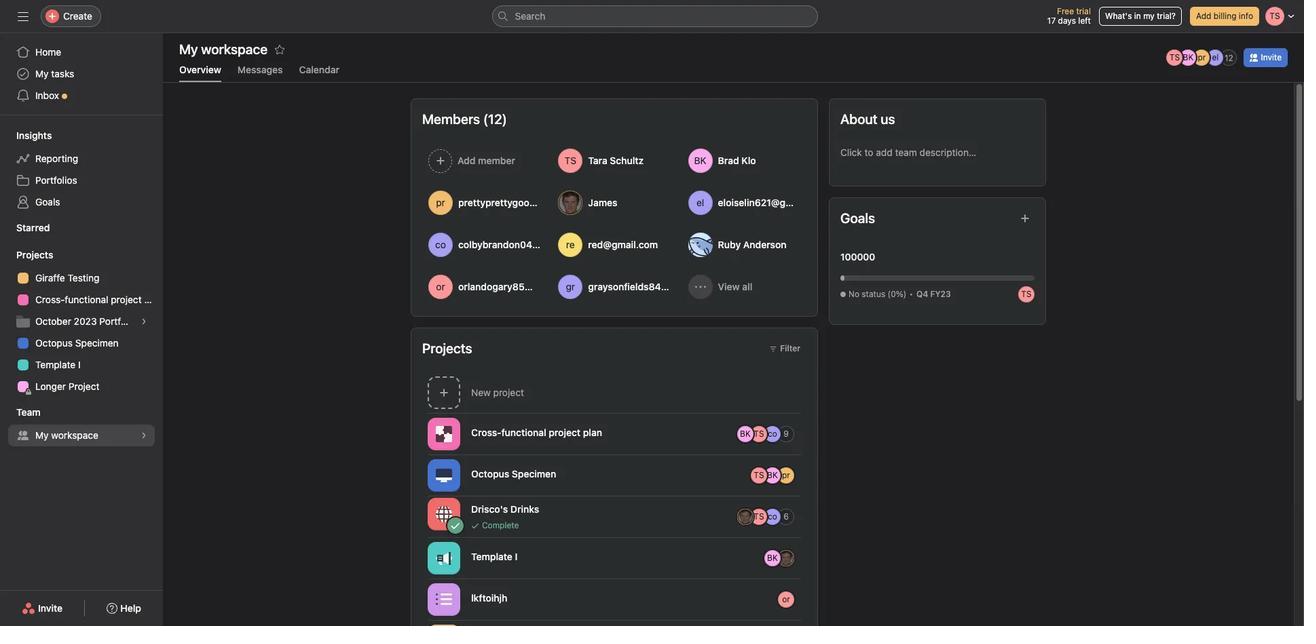 Task type: locate. For each thing, give the bounding box(es) containing it.
i
[[78, 359, 81, 371], [515, 551, 518, 563]]

6
[[784, 512, 789, 522]]

computer image
[[436, 468, 452, 484]]

project right new
[[493, 387, 524, 399]]

0 horizontal spatial octopus
[[35, 338, 73, 349]]

testing
[[68, 272, 99, 284]]

trial?
[[1158, 11, 1176, 21]]

complete
[[482, 521, 519, 531]]

eloiselin621@gmail.com button
[[682, 185, 827, 221]]

insights button
[[0, 129, 52, 143]]

or
[[783, 595, 790, 605]]

functional up october 2023 portfolio
[[65, 294, 108, 306]]

1 vertical spatial show options image
[[801, 470, 812, 481]]

1 vertical spatial co
[[768, 512, 778, 522]]

view all
[[718, 281, 753, 293]]

0 horizontal spatial octopus specimen
[[35, 338, 119, 349]]

graysonfields84@gmail.com button
[[552, 269, 716, 306]]

1 my from the top
[[35, 68, 49, 79]]

puzzle image
[[436, 426, 452, 442]]

filter button
[[764, 340, 807, 359]]

globe image
[[436, 506, 452, 523]]

2 show options image from the top
[[801, 470, 812, 481]]

0 horizontal spatial specimen
[[75, 338, 119, 349]]

template i
[[35, 359, 81, 371], [471, 551, 518, 563]]

1 vertical spatial ja
[[782, 553, 791, 563]]

ja down 6
[[782, 553, 791, 563]]

i down complete
[[515, 551, 518, 563]]

projects up new
[[422, 341, 472, 357]]

0 horizontal spatial template i
[[35, 359, 81, 371]]

billing
[[1214, 11, 1237, 21]]

100000
[[841, 251, 876, 263]]

cross- down new
[[471, 427, 502, 438]]

0 vertical spatial pr
[[1198, 52, 1207, 62]]

octopus up drisco's
[[471, 468, 510, 480]]

octopus specimen up drisco's drinks at left
[[471, 468, 557, 480]]

2 my from the top
[[35, 430, 49, 441]]

add goal image
[[1020, 213, 1031, 224]]

ts for cross-functional project plan
[[754, 429, 765, 439]]

show options image up show options image
[[801, 470, 812, 481]]

0 horizontal spatial functional
[[65, 294, 108, 306]]

1 horizontal spatial invite button
[[1245, 48, 1288, 67]]

drisco's drinks
[[471, 504, 539, 515]]

1 vertical spatial template
[[471, 551, 513, 563]]

megaphone image
[[436, 550, 452, 567]]

0 horizontal spatial project
[[111, 294, 142, 306]]

my workspace link
[[8, 425, 155, 447]]

october 2023 portfolio
[[35, 316, 136, 327]]

0 horizontal spatial plan
[[144, 294, 163, 306]]

functional
[[65, 294, 108, 306], [502, 427, 547, 438]]

drinks
[[511, 504, 539, 515]]

1 vertical spatial i
[[515, 551, 518, 563]]

pr down 9
[[782, 470, 791, 481]]

i down the octopus specimen link
[[78, 359, 81, 371]]

specimen
[[75, 338, 119, 349], [512, 468, 557, 480]]

see details, my workspace image
[[140, 432, 148, 440]]

trial
[[1077, 6, 1091, 16]]

show options image
[[801, 512, 812, 523]]

2 co from the top
[[768, 512, 778, 522]]

messages
[[238, 64, 283, 75]]

template i down complete
[[471, 551, 518, 563]]

show options image for cross-functional project plan
[[801, 429, 812, 440]]

my down team
[[35, 430, 49, 441]]

cross-functional project plan
[[35, 294, 163, 306], [471, 427, 602, 438]]

0 horizontal spatial cross-functional project plan
[[35, 294, 163, 306]]

specimen down october 2023 portfolio
[[75, 338, 119, 349]]

1 vertical spatial cross-
[[471, 427, 502, 438]]

0 vertical spatial specimen
[[75, 338, 119, 349]]

lkftoihjh
[[471, 593, 508, 604]]

0 horizontal spatial ja
[[741, 512, 750, 522]]

add billing info button
[[1191, 7, 1260, 26]]

co left 9
[[768, 429, 778, 439]]

see details, october 2023 portfolio image
[[140, 318, 148, 326]]

1 vertical spatial functional
[[502, 427, 547, 438]]

0 vertical spatial i
[[78, 359, 81, 371]]

1 horizontal spatial plan
[[583, 427, 602, 438]]

cross-
[[35, 294, 65, 306], [471, 427, 502, 438]]

my inside global element
[[35, 68, 49, 79]]

ts
[[1170, 52, 1180, 62], [1022, 289, 1032, 300], [754, 429, 765, 439], [754, 470, 765, 481], [754, 512, 765, 522]]

octopus specimen
[[35, 338, 119, 349], [471, 468, 557, 480]]

0 vertical spatial show options image
[[801, 429, 812, 440]]

0 vertical spatial ja
[[741, 512, 750, 522]]

graysonfields84@gmail.com
[[588, 281, 716, 293]]

search button
[[492, 5, 818, 27]]

help button
[[98, 597, 150, 621]]

colbybrandon04@gmail.com button
[[422, 227, 588, 264]]

1 show options image from the top
[[801, 429, 812, 440]]

1 vertical spatial goals
[[841, 211, 876, 226]]

octopus specimen down "october 2023 portfolio" 'link'
[[35, 338, 119, 349]]

add member
[[458, 155, 515, 166]]

giraffe testing
[[35, 272, 99, 284]]

1 vertical spatial pr
[[782, 470, 791, 481]]

0 vertical spatial template i
[[35, 359, 81, 371]]

el
[[1213, 52, 1219, 62]]

0 horizontal spatial goals
[[35, 196, 60, 208]]

portfolio
[[99, 316, 136, 327]]

project up portfolio on the left bottom
[[111, 294, 142, 306]]

1 horizontal spatial goals
[[841, 211, 876, 226]]

my left tasks
[[35, 68, 49, 79]]

1 vertical spatial template i
[[471, 551, 518, 563]]

invite
[[1262, 52, 1282, 62], [38, 603, 63, 615]]

ts for drisco's drinks
[[754, 512, 765, 522]]

octopus inside projects element
[[35, 338, 73, 349]]

octopus
[[35, 338, 73, 349], [471, 468, 510, 480]]

0 horizontal spatial i
[[78, 359, 81, 371]]

9
[[784, 429, 789, 439]]

0 vertical spatial octopus
[[35, 338, 73, 349]]

0 vertical spatial template
[[35, 359, 76, 371]]

ja left 6
[[741, 512, 750, 522]]

1 horizontal spatial projects
[[422, 341, 472, 357]]

template down complete
[[471, 551, 513, 563]]

my
[[1144, 11, 1155, 21]]

1 horizontal spatial octopus
[[471, 468, 510, 480]]

prettyprettygood77@gmail.com
[[458, 197, 601, 209]]

ruby anderson
[[718, 239, 787, 251]]

0 horizontal spatial cross-
[[35, 294, 65, 306]]

1 horizontal spatial ja
[[782, 553, 791, 563]]

specimen left 'toggle project starred status' image
[[512, 468, 557, 480]]

0 vertical spatial co
[[768, 429, 778, 439]]

longer project
[[35, 381, 100, 393]]

pr left el
[[1198, 52, 1207, 62]]

0 vertical spatial octopus specimen
[[35, 338, 119, 349]]

1 horizontal spatial cross-functional project plan
[[471, 427, 602, 438]]

0 vertical spatial my
[[35, 68, 49, 79]]

0 horizontal spatial projects
[[16, 249, 53, 261]]

ja
[[741, 512, 750, 522], [782, 553, 791, 563]]

0 vertical spatial functional
[[65, 294, 108, 306]]

starred
[[16, 222, 50, 234]]

project
[[111, 294, 142, 306], [493, 387, 524, 399], [549, 427, 581, 438]]

1 horizontal spatial template i
[[471, 551, 518, 563]]

create button
[[41, 5, 101, 27]]

add to starred image
[[274, 44, 285, 55]]

template i up longer
[[35, 359, 81, 371]]

octopus specimen inside projects element
[[35, 338, 119, 349]]

1 vertical spatial octopus specimen
[[471, 468, 557, 480]]

0 horizontal spatial invite button
[[13, 597, 71, 621]]

2 vertical spatial project
[[549, 427, 581, 438]]

goals
[[35, 196, 60, 208], [841, 211, 876, 226]]

co left 6
[[768, 512, 778, 522]]

pr
[[1198, 52, 1207, 62], [782, 470, 791, 481]]

project up 'toggle project starred status' image
[[549, 427, 581, 438]]

1 vertical spatial invite button
[[13, 597, 71, 621]]

home link
[[8, 41, 155, 63]]

projects down starred
[[16, 249, 53, 261]]

0 vertical spatial projects
[[16, 249, 53, 261]]

1 horizontal spatial specimen
[[512, 468, 557, 480]]

brad klo button
[[682, 143, 807, 179]]

cross-functional project plan up 'toggle project starred status' image
[[471, 427, 602, 438]]

plan inside "cross-functional project plan" link
[[144, 294, 163, 306]]

2 horizontal spatial project
[[549, 427, 581, 438]]

my for my tasks
[[35, 68, 49, 79]]

1 vertical spatial my
[[35, 430, 49, 441]]

template up longer
[[35, 359, 76, 371]]

show options image for octopus specimen
[[801, 470, 812, 481]]

goals up 100000
[[841, 211, 876, 226]]

orlandogary85@gmail.com
[[458, 281, 580, 293]]

what's
[[1106, 11, 1133, 21]]

reporting link
[[8, 148, 155, 170]]

cross-functional project plan up october 2023 portfolio
[[35, 294, 163, 306]]

1 co from the top
[[768, 429, 778, 439]]

0 vertical spatial cross-
[[35, 294, 65, 306]]

1 vertical spatial project
[[493, 387, 524, 399]]

invite button
[[1245, 48, 1288, 67], [13, 597, 71, 621]]

0 vertical spatial goals
[[35, 196, 60, 208]]

show options image right 9
[[801, 429, 812, 440]]

1 vertical spatial cross-functional project plan
[[471, 427, 602, 438]]

my
[[35, 68, 49, 79], [35, 430, 49, 441]]

0 vertical spatial invite
[[1262, 52, 1282, 62]]

1 vertical spatial invite
[[38, 603, 63, 615]]

0 horizontal spatial template
[[35, 359, 76, 371]]

james button
[[552, 185, 677, 221]]

my inside teams element
[[35, 430, 49, 441]]

add member button
[[422, 143, 547, 179]]

show options image
[[801, 429, 812, 440], [801, 470, 812, 481]]

goals down portfolios
[[35, 196, 60, 208]]

1 horizontal spatial project
[[493, 387, 524, 399]]

cross-functional project plan link
[[8, 289, 163, 311]]

new project
[[471, 387, 524, 399]]

• q4 fy23
[[910, 289, 951, 300]]

functional down new project
[[502, 427, 547, 438]]

1 horizontal spatial cross-
[[471, 427, 502, 438]]

add billing info
[[1197, 11, 1254, 21]]

insights element
[[0, 124, 163, 216]]

template i inside projects element
[[35, 359, 81, 371]]

1 horizontal spatial i
[[515, 551, 518, 563]]

reporting
[[35, 153, 78, 164]]

0 vertical spatial plan
[[144, 294, 163, 306]]

octopus down the october
[[35, 338, 73, 349]]

cross- down giraffe
[[35, 294, 65, 306]]

my tasks link
[[8, 63, 155, 85]]

my workspace
[[179, 41, 268, 57]]

search
[[515, 10, 546, 22]]

0 vertical spatial cross-functional project plan
[[35, 294, 163, 306]]

list image
[[436, 592, 452, 608]]



Task type: vqa. For each thing, say whether or not it's contained in the screenshot.
second incomplete
no



Task type: describe. For each thing, give the bounding box(es) containing it.
ts for octopus specimen
[[754, 470, 765, 481]]

add
[[1197, 11, 1212, 21]]

free trial 17 days left
[[1048, 6, 1091, 26]]

insights
[[16, 130, 52, 141]]

info
[[1239, 11, 1254, 21]]

prettyprettygood77@gmail.com button
[[422, 185, 601, 221]]

goals link
[[8, 192, 155, 213]]

1 vertical spatial plan
[[583, 427, 602, 438]]

(0%)
[[888, 289, 907, 300]]

q4
[[917, 289, 929, 300]]

create
[[63, 10, 92, 22]]

new
[[471, 387, 491, 399]]

tasks
[[51, 68, 74, 79]]

functional inside projects element
[[65, 294, 108, 306]]

days
[[1059, 16, 1077, 26]]

0 vertical spatial invite button
[[1245, 48, 1288, 67]]

fy23
[[931, 289, 951, 300]]

template i link
[[8, 355, 155, 376]]

longer project link
[[8, 376, 155, 398]]

projects button
[[0, 249, 53, 262]]

1 horizontal spatial template
[[471, 551, 513, 563]]

longer
[[35, 381, 66, 393]]

portfolios
[[35, 175, 77, 186]]

my for my workspace
[[35, 430, 49, 441]]

q4 fy23 button
[[914, 288, 968, 302]]

projects inside dropdown button
[[16, 249, 53, 261]]

giraffe
[[35, 272, 65, 284]]

1 vertical spatial octopus
[[471, 468, 510, 480]]

no
[[849, 289, 860, 300]]

global element
[[0, 33, 163, 115]]

1 vertical spatial projects
[[422, 341, 472, 357]]

project
[[68, 381, 100, 393]]

messages link
[[238, 64, 283, 82]]

0 vertical spatial project
[[111, 294, 142, 306]]

1 vertical spatial specimen
[[512, 468, 557, 480]]

specimen inside projects element
[[75, 338, 119, 349]]

1 horizontal spatial functional
[[502, 427, 547, 438]]

0 horizontal spatial invite
[[38, 603, 63, 615]]

calendar
[[299, 64, 340, 75]]

search list box
[[492, 5, 818, 27]]

co for drisco's drinks
[[768, 512, 778, 522]]

in
[[1135, 11, 1142, 21]]

goals inside 'insights' element
[[35, 196, 60, 208]]

0 horizontal spatial pr
[[782, 470, 791, 481]]

members (12)
[[422, 111, 507, 127]]

calendar link
[[299, 64, 340, 82]]

orlandogary85@gmail.com button
[[422, 269, 580, 306]]

red@gmail.com button
[[552, 227, 677, 264]]

cross-functional project plan inside "cross-functional project plan" link
[[35, 294, 163, 306]]

status
[[862, 289, 886, 300]]

what's in my trial?
[[1106, 11, 1176, 21]]

about us
[[841, 111, 896, 127]]

projects element
[[0, 243, 163, 401]]

1 horizontal spatial pr
[[1198, 52, 1207, 62]]

12
[[1225, 53, 1234, 63]]

inbox link
[[8, 85, 155, 107]]

starred button
[[0, 221, 50, 235]]

overview link
[[179, 64, 221, 82]]

my workspace
[[35, 430, 98, 441]]

portfolios link
[[8, 170, 155, 192]]

october
[[35, 316, 71, 327]]

red@gmail.com
[[588, 239, 658, 251]]

1 horizontal spatial invite
[[1262, 52, 1282, 62]]

workspace
[[51, 430, 98, 441]]

drisco's
[[471, 504, 508, 515]]

help
[[120, 603, 141, 615]]

eloiselin621@gmail.com
[[718, 197, 827, 209]]

left
[[1079, 16, 1091, 26]]

team
[[16, 407, 41, 418]]

inbox
[[35, 90, 59, 101]]

filter
[[781, 344, 801, 354]]

tara schultz
[[588, 155, 644, 166]]

home
[[35, 46, 61, 58]]

template inside projects element
[[35, 359, 76, 371]]

no status (0%)
[[849, 289, 907, 300]]

hide sidebar image
[[18, 11, 29, 22]]

my tasks
[[35, 68, 74, 79]]

•
[[910, 289, 914, 300]]

james
[[588, 197, 618, 209]]

cross- inside projects element
[[35, 294, 65, 306]]

teams element
[[0, 401, 163, 450]]

1 horizontal spatial octopus specimen
[[471, 468, 557, 480]]

what's in my trial? button
[[1100, 7, 1182, 26]]

toggle project starred status image
[[562, 470, 570, 478]]

17
[[1048, 16, 1056, 26]]

i inside projects element
[[78, 359, 81, 371]]

view all button
[[682, 269, 807, 306]]

co for cross-functional project plan
[[768, 429, 778, 439]]

october 2023 portfolio link
[[8, 311, 155, 333]]

ruby anderson button
[[682, 227, 807, 264]]

free
[[1058, 6, 1075, 16]]

colbybrandon04@gmail.com
[[458, 239, 588, 251]]

2023
[[74, 316, 97, 327]]

octopus specimen link
[[8, 333, 155, 355]]



